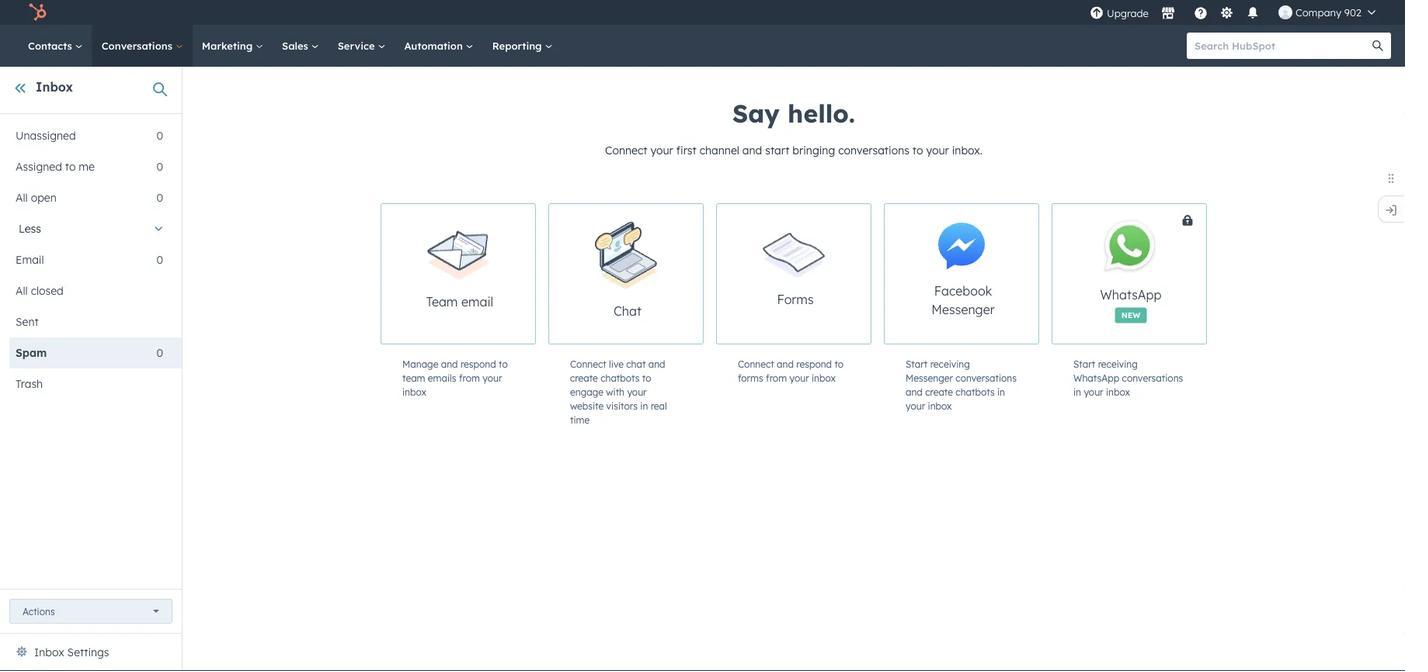 Task type: locate. For each thing, give the bounding box(es) containing it.
time
[[570, 414, 590, 426]]

company 902
[[1296, 6, 1362, 19]]

new
[[1121, 311, 1141, 320]]

your inside start receiving messenger conversations and create chatbots in your inbox
[[906, 400, 925, 412]]

from right emails
[[459, 372, 480, 384]]

1 vertical spatial create
[[925, 386, 953, 398]]

1 horizontal spatial receiving
[[1098, 359, 1138, 370]]

1 from from the left
[[459, 372, 480, 384]]

0 vertical spatial messenger
[[932, 302, 995, 318]]

0 for assigned to me
[[156, 160, 163, 174]]

marketing
[[202, 39, 256, 52]]

0 horizontal spatial respond
[[461, 359, 496, 370]]

0 vertical spatial all
[[16, 191, 28, 205]]

connect and respond to forms from your inbox
[[738, 359, 844, 384]]

service
[[338, 39, 378, 52]]

chatbots inside start receiving messenger conversations and create chatbots in your inbox
[[956, 386, 995, 398]]

company 902 button
[[1269, 0, 1385, 25]]

marketplaces image
[[1161, 7, 1175, 21]]

marketplaces button
[[1152, 0, 1185, 25]]

engage
[[570, 386, 604, 398]]

trash button
[[9, 369, 163, 400]]

all inside all closed button
[[16, 284, 28, 298]]

start
[[906, 359, 928, 370], [1074, 359, 1096, 370]]

0 vertical spatial chatbots
[[601, 372, 640, 384]]

website
[[570, 400, 604, 412]]

0 vertical spatial whatsapp
[[1100, 287, 1162, 303]]

2 horizontal spatial conversations
[[1122, 372, 1183, 384]]

your inside the manage and respond to team emails from your inbox
[[483, 372, 502, 384]]

conversations link
[[92, 25, 192, 67]]

trash
[[16, 378, 43, 391]]

0 horizontal spatial receiving
[[930, 359, 970, 370]]

Search HubSpot search field
[[1187, 33, 1377, 59]]

1 horizontal spatial conversations
[[956, 372, 1017, 384]]

inbox left settings
[[34, 646, 64, 660]]

1 horizontal spatial from
[[766, 372, 787, 384]]

1 vertical spatial all
[[16, 284, 28, 298]]

team
[[426, 294, 458, 310]]

0 vertical spatial inbox
[[36, 79, 73, 95]]

0
[[156, 129, 163, 143], [156, 160, 163, 174], [156, 191, 163, 205], [156, 253, 163, 267], [156, 346, 163, 360]]

connect
[[605, 144, 647, 157], [570, 359, 606, 370], [738, 359, 774, 370]]

0 for email
[[156, 253, 163, 267]]

visitors
[[606, 400, 638, 412]]

in inside start receiving whatsapp conversations in your inbox
[[1074, 386, 1081, 398]]

start inside start receiving messenger conversations and create chatbots in your inbox
[[906, 359, 928, 370]]

1 vertical spatial inbox
[[34, 646, 64, 660]]

0 horizontal spatial conversations
[[838, 144, 910, 157]]

connect up forms
[[738, 359, 774, 370]]

marketing link
[[192, 25, 273, 67]]

1 horizontal spatial respond
[[796, 359, 832, 370]]

in inside connect live chat and create chatbots to engage with your website visitors in real time
[[640, 400, 648, 412]]

your inside start receiving whatsapp conversations in your inbox
[[1084, 386, 1104, 398]]

1 0 from the top
[[156, 129, 163, 143]]

0 vertical spatial create
[[570, 372, 598, 384]]

help image
[[1194, 7, 1208, 21]]

upgrade image
[[1090, 7, 1104, 21]]

1 vertical spatial whatsapp
[[1074, 372, 1120, 384]]

none checkbox containing whatsapp
[[1052, 204, 1265, 345]]

connect up the "engage"
[[570, 359, 606, 370]]

say hello.
[[733, 98, 855, 129]]

receiving
[[930, 359, 970, 370], [1098, 359, 1138, 370]]

create
[[570, 372, 598, 384], [925, 386, 953, 398]]

4 0 from the top
[[156, 253, 163, 267]]

reporting link
[[483, 25, 562, 67]]

and
[[743, 144, 762, 157], [441, 359, 458, 370], [648, 359, 665, 370], [777, 359, 794, 370], [906, 386, 923, 398]]

1 horizontal spatial start
[[1074, 359, 1096, 370]]

start receiving messenger conversations and create chatbots in your inbox
[[906, 359, 1017, 412]]

2 horizontal spatial in
[[1074, 386, 1081, 398]]

conversations inside start receiving whatsapp conversations in your inbox
[[1122, 372, 1183, 384]]

chatbots inside connect live chat and create chatbots to engage with your website visitors in real time
[[601, 372, 640, 384]]

your inside connect and respond to forms from your inbox
[[790, 372, 809, 384]]

1 receiving from the left
[[930, 359, 970, 370]]

to inside the manage and respond to team emails from your inbox
[[499, 359, 508, 370]]

2 respond from the left
[[796, 359, 832, 370]]

conversations for start receiving whatsapp conversations in your inbox
[[1122, 372, 1183, 384]]

inbox inside connect and respond to forms from your inbox
[[812, 372, 836, 384]]

your
[[650, 144, 673, 157], [926, 144, 949, 157], [483, 372, 502, 384], [790, 372, 809, 384], [627, 386, 647, 398], [1084, 386, 1104, 398], [906, 400, 925, 412]]

conversations inside start receiving messenger conversations and create chatbots in your inbox
[[956, 372, 1017, 384]]

start inside start receiving whatsapp conversations in your inbox
[[1074, 359, 1096, 370]]

messenger
[[932, 302, 995, 318], [906, 372, 953, 384]]

all
[[16, 191, 28, 205], [16, 284, 28, 298]]

respond
[[461, 359, 496, 370], [796, 359, 832, 370]]

inbox
[[812, 372, 836, 384], [402, 386, 426, 398], [1106, 386, 1130, 398], [928, 400, 952, 412]]

5 0 from the top
[[156, 346, 163, 360]]

email
[[461, 294, 493, 310]]

respond inside the manage and respond to team emails from your inbox
[[461, 359, 496, 370]]

all left closed
[[16, 284, 28, 298]]

2 from from the left
[[766, 372, 787, 384]]

create inside connect live chat and create chatbots to engage with your website visitors in real time
[[570, 372, 598, 384]]

to inside connect and respond to forms from your inbox
[[835, 359, 844, 370]]

chat
[[614, 303, 642, 319]]

receiving inside start receiving whatsapp conversations in your inbox
[[1098, 359, 1138, 370]]

in inside start receiving messenger conversations and create chatbots in your inbox
[[997, 386, 1005, 398]]

first
[[676, 144, 697, 157]]

in
[[997, 386, 1005, 398], [1074, 386, 1081, 398], [640, 400, 648, 412]]

chatbots
[[601, 372, 640, 384], [956, 386, 995, 398]]

1 start from the left
[[906, 359, 928, 370]]

2 0 from the top
[[156, 160, 163, 174]]

0 horizontal spatial in
[[640, 400, 648, 412]]

receiving down new
[[1098, 359, 1138, 370]]

menu
[[1088, 0, 1387, 25]]

inbox down contacts link
[[36, 79, 73, 95]]

1 vertical spatial messenger
[[906, 372, 953, 384]]

respond inside connect and respond to forms from your inbox
[[796, 359, 832, 370]]

3 0 from the top
[[156, 191, 163, 205]]

None checkbox
[[1052, 204, 1265, 345]]

and inside connect and respond to forms from your inbox
[[777, 359, 794, 370]]

2 receiving from the left
[[1098, 359, 1138, 370]]

inbox for inbox settings
[[34, 646, 64, 660]]

spam
[[16, 346, 47, 360]]

from inside the manage and respond to team emails from your inbox
[[459, 372, 480, 384]]

to
[[913, 144, 923, 157], [65, 160, 76, 174], [499, 359, 508, 370], [835, 359, 844, 370], [642, 372, 651, 384]]

start for start receiving whatsapp conversations in your inbox
[[1074, 359, 1096, 370]]

1 all from the top
[[16, 191, 28, 205]]

me
[[79, 160, 95, 174]]

receiving down facebook messenger
[[930, 359, 970, 370]]

notifications button
[[1240, 0, 1266, 25]]

channel
[[700, 144, 739, 157]]

1 vertical spatial chatbots
[[956, 386, 995, 398]]

create inside start receiving messenger conversations and create chatbots in your inbox
[[925, 386, 953, 398]]

connect inside connect live chat and create chatbots to engage with your website visitors in real time
[[570, 359, 606, 370]]

facebook messenger
[[932, 284, 995, 318]]

from
[[459, 372, 480, 384], [766, 372, 787, 384]]

service link
[[328, 25, 395, 67]]

from right forms
[[766, 372, 787, 384]]

all left open
[[16, 191, 28, 205]]

1 horizontal spatial in
[[997, 386, 1005, 398]]

sales link
[[273, 25, 328, 67]]

receiving inside start receiving messenger conversations and create chatbots in your inbox
[[930, 359, 970, 370]]

real
[[651, 400, 667, 412]]

team
[[402, 372, 425, 384]]

with
[[606, 386, 625, 398]]

1 horizontal spatial create
[[925, 386, 953, 398]]

0 horizontal spatial start
[[906, 359, 928, 370]]

settings link
[[1217, 4, 1237, 21]]

0 horizontal spatial create
[[570, 372, 598, 384]]

1 horizontal spatial chatbots
[[956, 386, 995, 398]]

1 respond from the left
[[461, 359, 496, 370]]

0 for unassigned
[[156, 129, 163, 143]]

whatsapp inside option
[[1100, 287, 1162, 303]]

upgrade
[[1107, 7, 1149, 20]]

0 horizontal spatial from
[[459, 372, 480, 384]]

0 horizontal spatial chatbots
[[601, 372, 640, 384]]

search image
[[1373, 40, 1384, 51]]

respond right manage on the left bottom of page
[[461, 359, 496, 370]]

respond down forms
[[796, 359, 832, 370]]

forms
[[777, 292, 814, 308]]

whatsapp new
[[1100, 287, 1162, 320]]

actions button
[[9, 600, 172, 625]]

inbox inside "link"
[[34, 646, 64, 660]]

2 all from the top
[[16, 284, 28, 298]]

whatsapp
[[1100, 287, 1162, 303], [1074, 372, 1120, 384]]

inbox
[[36, 79, 73, 95], [34, 646, 64, 660]]

connect inside connect and respond to forms from your inbox
[[738, 359, 774, 370]]

conversations
[[838, 144, 910, 157], [956, 372, 1017, 384], [1122, 372, 1183, 384]]

2 start from the left
[[1074, 359, 1096, 370]]

less
[[19, 222, 41, 236]]

all open
[[16, 191, 57, 205]]

inbox settings link
[[34, 644, 109, 663]]

messenger inside checkbox
[[932, 302, 995, 318]]



Task type: describe. For each thing, give the bounding box(es) containing it.
assigned
[[16, 160, 62, 174]]

inbox inside start receiving messenger conversations and create chatbots in your inbox
[[928, 400, 952, 412]]

inbox.
[[952, 144, 983, 157]]

respond for team email
[[461, 359, 496, 370]]

hubspot image
[[28, 3, 47, 22]]

sent
[[16, 315, 39, 329]]

automation
[[404, 39, 466, 52]]

hello.
[[788, 98, 855, 129]]

connect left first
[[605, 144, 647, 157]]

Team email checkbox
[[381, 204, 536, 345]]

0 for all open
[[156, 191, 163, 205]]

902
[[1344, 6, 1362, 19]]

automation link
[[395, 25, 483, 67]]

mateo roberts image
[[1279, 5, 1293, 19]]

start for start receiving messenger conversations and create chatbots in your inbox
[[906, 359, 928, 370]]

your inside connect live chat and create chatbots to engage with your website visitors in real time
[[627, 386, 647, 398]]

settings
[[67, 646, 109, 660]]

emails
[[428, 372, 456, 384]]

start receiving whatsapp conversations in your inbox
[[1074, 359, 1183, 398]]

connect your first channel and start bringing conversations to your inbox.
[[605, 144, 983, 157]]

unassigned
[[16, 129, 76, 143]]

all for all closed
[[16, 284, 28, 298]]

from inside connect and respond to forms from your inbox
[[766, 372, 787, 384]]

company
[[1296, 6, 1342, 19]]

start
[[765, 144, 790, 157]]

facebook
[[934, 284, 992, 299]]

manage and respond to team emails from your inbox
[[402, 359, 508, 398]]

contacts
[[28, 39, 75, 52]]

settings image
[[1220, 7, 1234, 21]]

connect live chat and create chatbots to engage with your website visitors in real time
[[570, 359, 667, 426]]

forms
[[738, 372, 763, 384]]

sent button
[[9, 307, 163, 338]]

menu containing company 902
[[1088, 0, 1387, 25]]

and inside start receiving messenger conversations and create chatbots in your inbox
[[906, 386, 923, 398]]

inbox for inbox
[[36, 79, 73, 95]]

open
[[31, 191, 57, 205]]

and inside connect live chat and create chatbots to engage with your website visitors in real time
[[648, 359, 665, 370]]

connect for forms
[[738, 359, 774, 370]]

and inside the manage and respond to team emails from your inbox
[[441, 359, 458, 370]]

whatsapp inside start receiving whatsapp conversations in your inbox
[[1074, 372, 1120, 384]]

inbox inside start receiving whatsapp conversations in your inbox
[[1106, 386, 1130, 398]]

inbox settings
[[34, 646, 109, 660]]

Facebook Messenger checkbox
[[884, 204, 1039, 345]]

manage
[[402, 359, 438, 370]]

search button
[[1365, 33, 1391, 59]]

Chat checkbox
[[548, 204, 704, 345]]

all closed button
[[9, 276, 163, 307]]

receiving for whatsapp
[[1098, 359, 1138, 370]]

conversations for start receiving messenger conversations and create chatbots in your inbox
[[956, 372, 1017, 384]]

to inside connect live chat and create chatbots to engage with your website visitors in real time
[[642, 372, 651, 384]]

messenger inside start receiving messenger conversations and create chatbots in your inbox
[[906, 372, 953, 384]]

contacts link
[[19, 25, 92, 67]]

connect for chat
[[570, 359, 606, 370]]

notifications image
[[1246, 7, 1260, 21]]

help button
[[1188, 0, 1214, 25]]

chat
[[626, 359, 646, 370]]

email
[[16, 253, 44, 267]]

say
[[733, 98, 780, 129]]

live
[[609, 359, 624, 370]]

Forms checkbox
[[716, 204, 872, 345]]

all for all open
[[16, 191, 28, 205]]

0 for spam
[[156, 346, 163, 360]]

receiving for messenger
[[930, 359, 970, 370]]

conversations
[[102, 39, 175, 52]]

all closed
[[16, 284, 64, 298]]

assigned to me
[[16, 160, 95, 174]]

sales
[[282, 39, 311, 52]]

closed
[[31, 284, 64, 298]]

reporting
[[492, 39, 545, 52]]

inbox inside the manage and respond to team emails from your inbox
[[402, 386, 426, 398]]

actions
[[23, 606, 55, 618]]

team email
[[426, 294, 493, 310]]

hubspot link
[[19, 3, 58, 22]]

respond for forms
[[796, 359, 832, 370]]

bringing
[[793, 144, 835, 157]]



Task type: vqa. For each thing, say whether or not it's contained in the screenshot.


